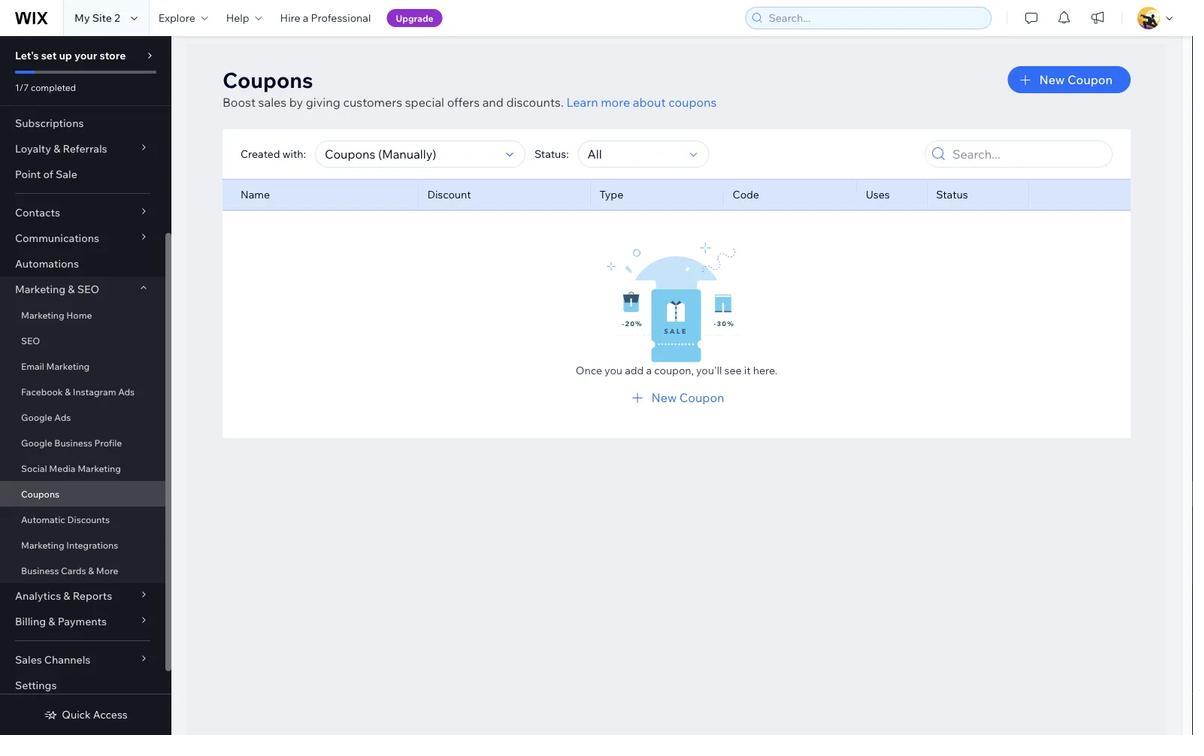 Task type: describe. For each thing, give the bounding box(es) containing it.
1 vertical spatial business
[[21, 565, 59, 576]]

1/7 completed
[[15, 82, 76, 93]]

access
[[93, 708, 128, 722]]

by
[[289, 95, 303, 110]]

facebook & instagram ads link
[[0, 379, 165, 405]]

seo inside dropdown button
[[77, 283, 99, 296]]

settings
[[15, 679, 57, 692]]

point of sale
[[15, 168, 77, 181]]

subscriptions link
[[0, 111, 165, 136]]

billing & payments
[[15, 615, 107, 628]]

0 horizontal spatial seo
[[21, 335, 40, 346]]

email marketing
[[21, 361, 90, 372]]

let's set up your store
[[15, 49, 126, 62]]

up
[[59, 49, 72, 62]]

point of sale link
[[0, 162, 165, 187]]

analytics & reports
[[15, 590, 112, 603]]

professional
[[311, 11, 371, 24]]

facebook & instagram ads
[[21, 386, 135, 397]]

new for new coupon button
[[1040, 72, 1065, 87]]

and
[[482, 95, 504, 110]]

sidebar element
[[0, 0, 171, 735]]

billing
[[15, 615, 46, 628]]

reports
[[73, 590, 112, 603]]

media
[[49, 463, 76, 474]]

billing & payments button
[[0, 609, 165, 635]]

& for referrals
[[53, 142, 60, 155]]

loyalty & referrals button
[[0, 136, 165, 162]]

boost
[[223, 95, 256, 110]]

google business profile link
[[0, 430, 165, 456]]

status:
[[535, 147, 569, 161]]

help
[[226, 11, 249, 24]]

marketing home link
[[0, 302, 165, 328]]

0 vertical spatial business
[[54, 437, 92, 449]]

loyalty
[[15, 142, 51, 155]]

2
[[114, 11, 120, 24]]

1 vertical spatial a
[[646, 364, 652, 377]]

cards
[[61, 565, 86, 576]]

loyalty & referrals
[[15, 142, 107, 155]]

marketing for &
[[15, 283, 66, 296]]

code
[[733, 188, 759, 201]]

you'll
[[696, 364, 722, 377]]

settings link
[[0, 673, 165, 699]]

seo link
[[0, 328, 165, 353]]

set
[[41, 49, 57, 62]]

new for new coupon link
[[652, 390, 677, 405]]

social
[[21, 463, 47, 474]]

here.
[[753, 364, 778, 377]]

1/7
[[15, 82, 29, 93]]

offers
[[447, 95, 480, 110]]

social media marketing
[[21, 463, 121, 474]]

communications button
[[0, 226, 165, 251]]

0 horizontal spatial a
[[303, 11, 309, 24]]

new coupon link
[[629, 389, 724, 407]]

created with:
[[241, 147, 306, 161]]

uses
[[866, 188, 890, 201]]

0 vertical spatial ads
[[118, 386, 135, 397]]

& for seo
[[68, 283, 75, 296]]

email
[[21, 361, 44, 372]]

hire a professional link
[[271, 0, 380, 36]]

explore
[[158, 11, 195, 24]]

quick access
[[62, 708, 128, 722]]

0 horizontal spatial ads
[[54, 412, 71, 423]]

analytics & reports button
[[0, 584, 165, 609]]

& for payments
[[48, 615, 55, 628]]

marketing integrations
[[21, 540, 118, 551]]

coupon,
[[654, 364, 694, 377]]

with:
[[283, 147, 306, 161]]

contacts
[[15, 206, 60, 219]]

coupons
[[669, 95, 717, 110]]

sales channels button
[[0, 647, 165, 673]]

coupon for new coupon button
[[1068, 72, 1113, 87]]

communications
[[15, 232, 99, 245]]

marketing home
[[21, 309, 92, 321]]

& for instagram
[[65, 386, 71, 397]]

add
[[625, 364, 644, 377]]

google business profile
[[21, 437, 122, 449]]

business cards & more link
[[0, 558, 165, 584]]

upgrade
[[396, 12, 434, 24]]

marketing up facebook & instagram ads
[[46, 361, 90, 372]]



Task type: vqa. For each thing, say whether or not it's contained in the screenshot.
poll (px) on the right
no



Task type: locate. For each thing, give the bounding box(es) containing it.
seo up email
[[21, 335, 40, 346]]

google inside google ads link
[[21, 412, 52, 423]]

0 horizontal spatial coupons
[[21, 488, 59, 500]]

sales
[[15, 653, 42, 667]]

coupons inside 'link'
[[21, 488, 59, 500]]

ads up google business profile at bottom
[[54, 412, 71, 423]]

0 vertical spatial new coupon
[[1040, 72, 1113, 87]]

marketing down profile
[[78, 463, 121, 474]]

a right hire
[[303, 11, 309, 24]]

more
[[96, 565, 118, 576]]

google up social
[[21, 437, 52, 449]]

sales
[[258, 95, 287, 110]]

instagram
[[73, 386, 116, 397]]

type
[[600, 188, 624, 201]]

coupons inside coupons boost sales by giving customers special offers and discounts. learn more about coupons
[[223, 67, 313, 93]]

automations link
[[0, 251, 165, 277]]

1 google from the top
[[21, 412, 52, 423]]

point
[[15, 168, 41, 181]]

new inside button
[[1040, 72, 1065, 87]]

coupons boost sales by giving customers special offers and discounts. learn more about coupons
[[223, 67, 717, 110]]

coupons for coupons
[[21, 488, 59, 500]]

1 vertical spatial coupon
[[680, 390, 724, 405]]

discounts.
[[506, 95, 564, 110]]

0 vertical spatial search... field
[[764, 8, 987, 29]]

1 horizontal spatial coupons
[[223, 67, 313, 93]]

& left more
[[88, 565, 94, 576]]

see
[[725, 364, 742, 377]]

new coupon
[[1040, 72, 1113, 87], [652, 390, 724, 405]]

status
[[936, 188, 968, 201]]

store
[[100, 49, 126, 62]]

& right billing
[[48, 615, 55, 628]]

google ads link
[[0, 405, 165, 430]]

it
[[744, 364, 751, 377]]

my site 2
[[74, 11, 120, 24]]

1 vertical spatial ads
[[54, 412, 71, 423]]

google for google business profile
[[21, 437, 52, 449]]

google
[[21, 412, 52, 423], [21, 437, 52, 449]]

0 vertical spatial new
[[1040, 72, 1065, 87]]

seo
[[77, 283, 99, 296], [21, 335, 40, 346]]

learn more about coupons link
[[567, 95, 717, 110]]

marketing integrations link
[[0, 532, 165, 558]]

marketing down automatic
[[21, 540, 64, 551]]

0 vertical spatial google
[[21, 412, 52, 423]]

hire
[[280, 11, 301, 24]]

business up analytics
[[21, 565, 59, 576]]

site
[[92, 11, 112, 24]]

of
[[43, 168, 53, 181]]

& up home
[[68, 283, 75, 296]]

new coupon for new coupon link
[[652, 390, 724, 405]]

ads
[[118, 386, 135, 397], [54, 412, 71, 423]]

home
[[66, 309, 92, 321]]

let's
[[15, 49, 39, 62]]

marketing for home
[[21, 309, 64, 321]]

coupons up sales
[[223, 67, 313, 93]]

ads right instagram
[[118, 386, 135, 397]]

coupon for new coupon link
[[680, 390, 724, 405]]

Search... field
[[764, 8, 987, 29], [948, 141, 1108, 167]]

business up social media marketing
[[54, 437, 92, 449]]

email marketing link
[[0, 353, 165, 379]]

1 horizontal spatial a
[[646, 364, 652, 377]]

discounts
[[67, 514, 110, 525]]

marketing for integrations
[[21, 540, 64, 551]]

0 vertical spatial seo
[[77, 283, 99, 296]]

business
[[54, 437, 92, 449], [21, 565, 59, 576]]

automatic discounts link
[[0, 507, 165, 532]]

1 horizontal spatial new
[[1040, 72, 1065, 87]]

coupon inside button
[[1068, 72, 1113, 87]]

sales channels
[[15, 653, 90, 667]]

facebook
[[21, 386, 63, 397]]

help button
[[217, 0, 271, 36]]

subscriptions
[[15, 117, 84, 130]]

special
[[405, 95, 444, 110]]

marketing down automations
[[15, 283, 66, 296]]

social media marketing link
[[0, 456, 165, 481]]

customers
[[343, 95, 402, 110]]

automatic
[[21, 514, 65, 525]]

coupon
[[1068, 72, 1113, 87], [680, 390, 724, 405]]

&
[[53, 142, 60, 155], [68, 283, 75, 296], [65, 386, 71, 397], [88, 565, 94, 576], [63, 590, 70, 603], [48, 615, 55, 628]]

1 vertical spatial search... field
[[948, 141, 1108, 167]]

0 horizontal spatial new coupon
[[652, 390, 724, 405]]

1 horizontal spatial seo
[[77, 283, 99, 296]]

business cards & more
[[21, 565, 118, 576]]

1 vertical spatial seo
[[21, 335, 40, 346]]

coupons up automatic
[[21, 488, 59, 500]]

google down facebook
[[21, 412, 52, 423]]

coupons link
[[0, 481, 165, 507]]

1 vertical spatial coupons
[[21, 488, 59, 500]]

analytics
[[15, 590, 61, 603]]

new coupon for new coupon button
[[1040, 72, 1113, 87]]

0 horizontal spatial new
[[652, 390, 677, 405]]

1 horizontal spatial coupon
[[1068, 72, 1113, 87]]

seo down automations 'link'
[[77, 283, 99, 296]]

channels
[[44, 653, 90, 667]]

automatic discounts
[[21, 514, 110, 525]]

marketing inside dropdown button
[[15, 283, 66, 296]]

your
[[74, 49, 97, 62]]

1 vertical spatial google
[[21, 437, 52, 449]]

& right loyalty
[[53, 142, 60, 155]]

1 horizontal spatial ads
[[118, 386, 135, 397]]

None field
[[320, 141, 501, 167], [583, 141, 685, 167], [320, 141, 501, 167], [583, 141, 685, 167]]

a right add
[[646, 364, 652, 377]]

1 vertical spatial new
[[652, 390, 677, 405]]

1 vertical spatial new coupon
[[652, 390, 724, 405]]

hire a professional
[[280, 11, 371, 24]]

giving
[[306, 95, 340, 110]]

upgrade button
[[387, 9, 443, 27]]

new coupon button
[[1008, 66, 1131, 93]]

discount
[[427, 188, 471, 201]]

integrations
[[66, 540, 118, 551]]

& right facebook
[[65, 386, 71, 397]]

name
[[241, 188, 270, 201]]

2 google from the top
[[21, 437, 52, 449]]

& down business cards & more
[[63, 590, 70, 603]]

new coupon inside button
[[1040, 72, 1113, 87]]

sale
[[56, 168, 77, 181]]

google ads
[[21, 412, 71, 423]]

once
[[576, 364, 602, 377]]

0 vertical spatial coupons
[[223, 67, 313, 93]]

marketing
[[15, 283, 66, 296], [21, 309, 64, 321], [46, 361, 90, 372], [78, 463, 121, 474], [21, 540, 64, 551]]

0 vertical spatial coupon
[[1068, 72, 1113, 87]]

& for reports
[[63, 590, 70, 603]]

0 horizontal spatial coupon
[[680, 390, 724, 405]]

automations
[[15, 257, 79, 270]]

coupons
[[223, 67, 313, 93], [21, 488, 59, 500]]

coupons for coupons boost sales by giving customers special offers and discounts. learn more about coupons
[[223, 67, 313, 93]]

marketing & seo
[[15, 283, 99, 296]]

you
[[605, 364, 623, 377]]

1 horizontal spatial new coupon
[[1040, 72, 1113, 87]]

google for google ads
[[21, 412, 52, 423]]

completed
[[31, 82, 76, 93]]

& inside dropdown button
[[48, 615, 55, 628]]

0 vertical spatial a
[[303, 11, 309, 24]]

& inside dropdown button
[[68, 283, 75, 296]]

created
[[241, 147, 280, 161]]

google inside google business profile link
[[21, 437, 52, 449]]

marketing down marketing & seo
[[21, 309, 64, 321]]



